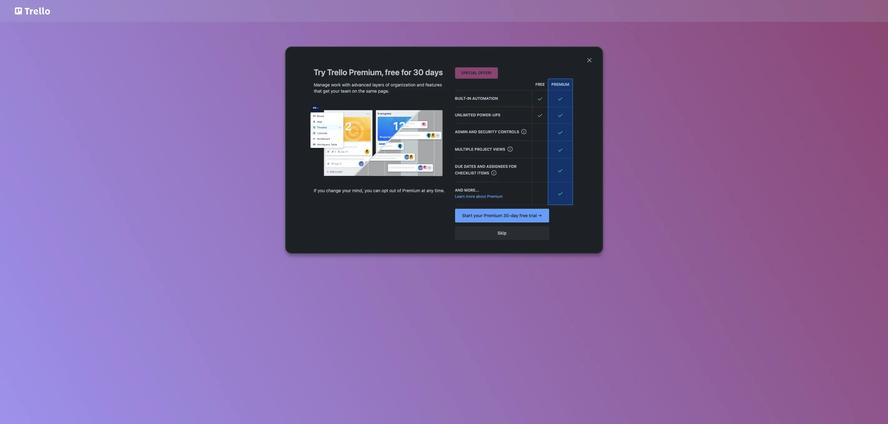Task type: describe. For each thing, give the bounding box(es) containing it.
multiple
[[455, 147, 474, 152]]

start
[[462, 213, 472, 218]]

security
[[478, 130, 497, 134]]

learn more about premium link
[[455, 194, 530, 200]]

due
[[455, 164, 463, 169]]

admin
[[455, 130, 468, 134]]

try trello premium, free for 30 days
[[314, 67, 443, 77]]

same
[[366, 88, 377, 94]]

0 vertical spatial free
[[385, 67, 400, 77]]

skip button
[[455, 226, 549, 240]]

can
[[373, 188, 380, 193]]

layers
[[372, 82, 384, 87]]

more...
[[464, 188, 479, 193]]

30-
[[503, 213, 511, 218]]

advanced
[[352, 82, 371, 87]]

admin and security controls
[[455, 130, 519, 134]]

for for free
[[401, 67, 412, 77]]

try
[[314, 67, 325, 77]]

2 vertical spatial your
[[474, 213, 483, 218]]

special
[[461, 71, 477, 75]]

1 you from the left
[[318, 188, 325, 193]]

premium inside and more... learn more about premium
[[487, 194, 503, 199]]

and inside due dates and assignees for checklist items
[[477, 164, 485, 169]]

close image
[[586, 57, 593, 64]]

work
[[331, 82, 341, 87]]

30
[[413, 67, 424, 77]]

the
[[358, 88, 365, 94]]

mind,
[[352, 188, 363, 193]]

1 vertical spatial and
[[469, 130, 477, 134]]

1 vertical spatial your
[[342, 188, 351, 193]]

with
[[342, 82, 350, 87]]

if you change your mind, you can opt out of premium at any time.
[[314, 188, 445, 193]]

get
[[323, 88, 330, 94]]

trello
[[327, 67, 347, 77]]

premium right the free
[[551, 82, 569, 87]]

page.
[[378, 88, 389, 94]]

if
[[314, 188, 316, 193]]

team
[[341, 88, 351, 94]]

dates
[[464, 164, 476, 169]]

organization
[[391, 82, 416, 87]]

manage work with advanced layers of organization and features that get your team on the same page.
[[314, 82, 442, 94]]

out
[[389, 188, 396, 193]]

about
[[476, 194, 486, 199]]

built-
[[455, 96, 467, 101]]



Task type: locate. For each thing, give the bounding box(es) containing it.
you
[[318, 188, 325, 193], [365, 188, 372, 193]]

and right admin
[[469, 130, 477, 134]]

for
[[401, 67, 412, 77], [509, 164, 517, 169]]

at
[[421, 188, 425, 193]]

trello image
[[14, 4, 51, 18]]

for inside due dates and assignees for checklist items
[[509, 164, 517, 169]]

manage
[[314, 82, 330, 87]]

your right start
[[474, 213, 483, 218]]

your
[[331, 88, 340, 94], [342, 188, 351, 193], [474, 213, 483, 218]]

2 you from the left
[[365, 188, 372, 193]]

0 horizontal spatial you
[[318, 188, 325, 193]]

multiple project views
[[455, 147, 505, 152]]

and down 30
[[417, 82, 424, 87]]

opt
[[382, 188, 388, 193]]

1 horizontal spatial for
[[509, 164, 517, 169]]

free up organization
[[385, 67, 400, 77]]

project
[[475, 147, 492, 152]]

learn
[[455, 194, 465, 199]]

start your premium 30-day free trial →
[[462, 213, 542, 218]]

0 horizontal spatial of
[[385, 82, 390, 87]]

time.
[[435, 188, 445, 193]]

1 horizontal spatial free
[[520, 213, 528, 218]]

and inside manage work with advanced layers of organization and features that get your team on the same page.
[[417, 82, 424, 87]]

and
[[417, 82, 424, 87], [469, 130, 477, 134], [477, 164, 485, 169]]

trial
[[529, 213, 537, 218]]

and up the items
[[477, 164, 485, 169]]

that
[[314, 88, 322, 94]]

more
[[466, 194, 475, 199]]

0 horizontal spatial your
[[331, 88, 340, 94]]

0 vertical spatial your
[[331, 88, 340, 94]]

offer!
[[478, 71, 492, 75]]

premium right about
[[487, 194, 503, 199]]

1 vertical spatial free
[[520, 213, 528, 218]]

1 vertical spatial for
[[509, 164, 517, 169]]

→
[[538, 213, 542, 218]]

unlimited
[[455, 113, 476, 117]]

0 horizontal spatial for
[[401, 67, 412, 77]]

your inside manage work with advanced layers of organization and features that get your team on the same page.
[[331, 88, 340, 94]]

you right if
[[318, 188, 325, 193]]

of inside manage work with advanced layers of organization and features that get your team on the same page.
[[385, 82, 390, 87]]

day
[[511, 213, 518, 218]]

change
[[326, 188, 341, 193]]

automation
[[472, 96, 498, 101]]

any
[[427, 188, 434, 193]]

premium,
[[349, 67, 383, 77]]

free
[[385, 67, 400, 77], [520, 213, 528, 218]]

premium left the 30-
[[484, 213, 502, 218]]

you left can
[[365, 188, 372, 193]]

0 vertical spatial and
[[417, 82, 424, 87]]

in
[[467, 96, 471, 101]]

due dates and assignees for checklist items
[[455, 164, 517, 175]]

controls
[[498, 130, 519, 134]]

2 horizontal spatial your
[[474, 213, 483, 218]]

free right day
[[520, 213, 528, 218]]

and
[[455, 188, 463, 193]]

assignees
[[486, 164, 508, 169]]

of up page.
[[385, 82, 390, 87]]

skip
[[498, 231, 507, 236]]

on
[[352, 88, 357, 94]]

ups
[[493, 113, 500, 117]]

unlimited power-ups
[[455, 113, 500, 117]]

0 horizontal spatial free
[[385, 67, 400, 77]]

1 horizontal spatial of
[[397, 188, 401, 193]]

built-in automation
[[455, 96, 498, 101]]

items
[[478, 171, 489, 175]]

for left 30
[[401, 67, 412, 77]]

of right the out
[[397, 188, 401, 193]]

for for assignees
[[509, 164, 517, 169]]

for right the assignees
[[509, 164, 517, 169]]

2 vertical spatial and
[[477, 164, 485, 169]]

special offer!
[[461, 71, 492, 75]]

and more... learn more about premium
[[455, 188, 503, 199]]

of
[[385, 82, 390, 87], [397, 188, 401, 193]]

premium
[[551, 82, 569, 87], [402, 188, 420, 193], [487, 194, 503, 199], [484, 213, 502, 218]]

days
[[425, 67, 443, 77]]

1 horizontal spatial you
[[365, 188, 372, 193]]

0 vertical spatial for
[[401, 67, 412, 77]]

1 horizontal spatial your
[[342, 188, 351, 193]]

1 vertical spatial of
[[397, 188, 401, 193]]

premium left at
[[402, 188, 420, 193]]

0 vertical spatial of
[[385, 82, 390, 87]]

power-
[[477, 113, 493, 117]]

your down the work
[[331, 88, 340, 94]]

views
[[493, 147, 505, 152]]

free
[[535, 82, 545, 87]]

checklist
[[455, 171, 477, 175]]

your left mind,
[[342, 188, 351, 193]]

features
[[425, 82, 442, 87]]



Task type: vqa. For each thing, say whether or not it's contained in the screenshot.
STAR OR UNSTAR BOARD 'image' at top
no



